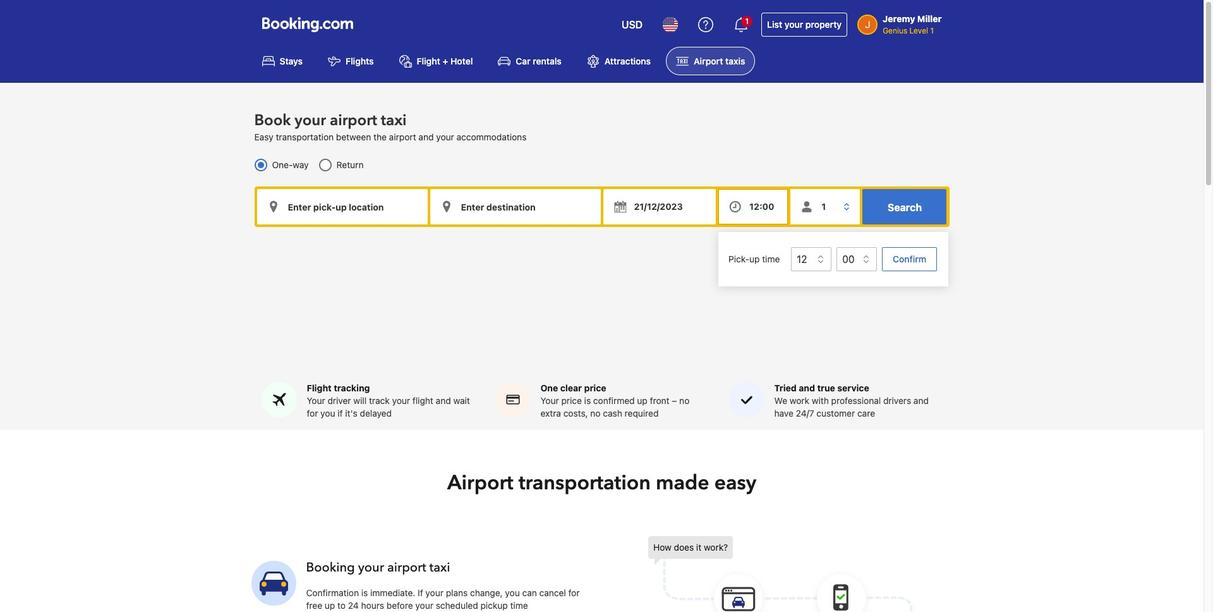 Task type: describe. For each thing, give the bounding box(es) containing it.
cancel
[[540, 588, 566, 598]]

hotel
[[451, 56, 473, 67]]

is inside one clear price your price is confirmed up front – no extra costs, no cash required
[[585, 395, 591, 406]]

property
[[806, 19, 842, 30]]

21/12/2023
[[634, 201, 683, 212]]

tried
[[775, 383, 797, 394]]

confirmation
[[306, 588, 359, 598]]

jeremy miller genius level 1
[[883, 13, 942, 35]]

1 vertical spatial price
[[562, 395, 582, 406]]

easy
[[715, 469, 757, 497]]

for for flight tracking your driver will track your flight and wait for you if it's delayed
[[307, 408, 318, 419]]

one
[[541, 383, 558, 394]]

your inside flight tracking your driver will track your flight and wait for you if it's delayed
[[307, 395, 325, 406]]

stays link
[[252, 47, 313, 75]]

for for confirmation is immediate. if your plans change, you can cancel for free up to 24 hours before your scheduled pickup time
[[569, 588, 580, 598]]

the
[[374, 132, 387, 142]]

will
[[354, 395, 367, 406]]

driver
[[328, 395, 351, 406]]

required
[[625, 408, 659, 419]]

1 vertical spatial transportation
[[519, 469, 651, 497]]

1 horizontal spatial no
[[680, 395, 690, 406]]

search
[[888, 202, 923, 213]]

Enter destination text field
[[430, 189, 601, 225]]

confirm
[[894, 254, 927, 264]]

if
[[338, 408, 343, 419]]

wait
[[454, 395, 470, 406]]

front
[[650, 395, 670, 406]]

airport for airport taxis
[[694, 56, 724, 67]]

pickup
[[481, 600, 508, 611]]

delayed
[[360, 408, 392, 419]]

jeremy
[[883, 13, 916, 24]]

rentals
[[533, 56, 562, 67]]

you inside confirmation is immediate. if your plans change, you can cancel for free up to 24 hours before your scheduled pickup time
[[505, 588, 520, 598]]

booking your airport taxi
[[306, 559, 450, 576]]

one-way
[[272, 160, 309, 170]]

airport taxis
[[694, 56, 746, 67]]

flights
[[346, 56, 374, 67]]

drivers
[[884, 395, 912, 406]]

immediate.
[[371, 588, 416, 598]]

before
[[387, 600, 413, 611]]

your inside one clear price your price is confirmed up front – no extra costs, no cash required
[[541, 395, 559, 406]]

one clear price your price is confirmed up front – no extra costs, no cash required
[[541, 383, 690, 419]]

made
[[656, 469, 710, 497]]

taxi for booking
[[430, 559, 450, 576]]

one-
[[272, 160, 293, 170]]

flight + hotel link
[[389, 47, 483, 75]]

usd
[[622, 19, 643, 30]]

can
[[523, 588, 537, 598]]

airport for airport transportation made easy
[[448, 469, 514, 497]]

genius
[[883, 26, 908, 35]]

24/7
[[796, 408, 815, 419]]

if
[[418, 588, 423, 598]]

miller
[[918, 13, 942, 24]]

cash
[[603, 408, 623, 419]]

how
[[654, 542, 672, 553]]

airport for book
[[330, 110, 377, 131]]

21/12/2023 button
[[604, 189, 716, 225]]

car rentals
[[516, 56, 562, 67]]

your right "if"
[[426, 588, 444, 598]]

work?
[[704, 542, 729, 553]]

confirmed
[[594, 395, 635, 406]]

with
[[812, 395, 829, 406]]

up inside confirmation is immediate. if your plans change, you can cancel for free up to 24 hours before your scheduled pickup time
[[325, 600, 335, 611]]

12:00
[[750, 201, 775, 212]]

car rentals link
[[488, 47, 572, 75]]

flights link
[[318, 47, 384, 75]]

you inside flight tracking your driver will track your flight and wait for you if it's delayed
[[321, 408, 335, 419]]

flight for flight + hotel
[[417, 56, 441, 67]]

–
[[672, 395, 677, 406]]

we
[[775, 395, 788, 406]]

1 inside jeremy miller genius level 1
[[931, 26, 934, 35]]

your down "if"
[[416, 600, 434, 611]]

plans
[[446, 588, 468, 598]]

Enter pick-up location text field
[[257, 189, 428, 225]]

flight
[[413, 395, 434, 406]]

airport transportation made easy
[[448, 469, 757, 497]]

airport taxis link
[[666, 47, 756, 75]]

between
[[336, 132, 371, 142]]

confirmation is immediate. if your plans change, you can cancel for free up to 24 hours before your scheduled pickup time
[[306, 588, 580, 611]]

scheduled
[[436, 600, 478, 611]]



Task type: vqa. For each thing, say whether or not it's contained in the screenshot.
18 to the bottom
no



Task type: locate. For each thing, give the bounding box(es) containing it.
how does it work?
[[654, 542, 729, 553]]

price
[[585, 383, 607, 394], [562, 395, 582, 406]]

usd button
[[615, 9, 651, 40]]

way
[[293, 160, 309, 170]]

return
[[337, 160, 364, 170]]

no
[[680, 395, 690, 406], [591, 408, 601, 419]]

1 horizontal spatial price
[[585, 383, 607, 394]]

airport up between
[[330, 110, 377, 131]]

+
[[443, 56, 448, 67]]

1 vertical spatial taxi
[[430, 559, 450, 576]]

1
[[746, 16, 749, 26], [931, 26, 934, 35]]

0 vertical spatial taxi
[[381, 110, 407, 131]]

taxi
[[381, 110, 407, 131], [430, 559, 450, 576]]

1 vertical spatial you
[[505, 588, 520, 598]]

hours
[[361, 600, 384, 611]]

easy
[[254, 132, 274, 142]]

is up costs,
[[585, 395, 591, 406]]

booking
[[306, 559, 355, 576]]

1 vertical spatial airport
[[389, 132, 416, 142]]

0 horizontal spatial no
[[591, 408, 601, 419]]

your right the track
[[392, 395, 410, 406]]

1 inside button
[[746, 16, 749, 26]]

your
[[307, 395, 325, 406], [541, 395, 559, 406]]

0 horizontal spatial transportation
[[276, 132, 334, 142]]

your inside flight tracking your driver will track your flight and wait for you if it's delayed
[[392, 395, 410, 406]]

no left cash
[[591, 408, 601, 419]]

0 vertical spatial airport
[[330, 110, 377, 131]]

2 vertical spatial up
[[325, 600, 335, 611]]

flight left +
[[417, 56, 441, 67]]

time down can
[[511, 600, 528, 611]]

tried and true service we work with professional drivers and have 24/7 customer care
[[775, 383, 929, 419]]

0 vertical spatial price
[[585, 383, 607, 394]]

flight
[[417, 56, 441, 67], [307, 383, 332, 394]]

flight for flight tracking your driver will track your flight and wait for you if it's delayed
[[307, 383, 332, 394]]

1 your from the left
[[307, 395, 325, 406]]

0 vertical spatial airport
[[694, 56, 724, 67]]

booking.com online hotel reservations image
[[262, 17, 353, 32]]

1 vertical spatial airport
[[448, 469, 514, 497]]

1 horizontal spatial 1
[[931, 26, 934, 35]]

24
[[348, 600, 359, 611]]

1 horizontal spatial your
[[541, 395, 559, 406]]

transportation inside book your airport taxi easy transportation between the airport and your accommodations
[[276, 132, 334, 142]]

up up required
[[638, 395, 648, 406]]

1 horizontal spatial booking airport taxi image
[[649, 536, 914, 612]]

taxis
[[726, 56, 746, 67]]

1 horizontal spatial transportation
[[519, 469, 651, 497]]

1 horizontal spatial time
[[763, 253, 781, 264]]

for inside confirmation is immediate. if your plans change, you can cancel for free up to 24 hours before your scheduled pickup time
[[569, 588, 580, 598]]

price down clear
[[562, 395, 582, 406]]

0 horizontal spatial booking airport taxi image
[[251, 561, 296, 606]]

pick-up time
[[729, 253, 781, 264]]

accommodations
[[457, 132, 527, 142]]

1 horizontal spatial is
[[585, 395, 591, 406]]

attractions link
[[577, 47, 661, 75]]

confirm button
[[883, 247, 938, 271]]

and right the
[[419, 132, 434, 142]]

work
[[790, 395, 810, 406]]

1 vertical spatial flight
[[307, 383, 332, 394]]

your up immediate. at bottom
[[358, 559, 384, 576]]

0 vertical spatial no
[[680, 395, 690, 406]]

0 vertical spatial up
[[750, 253, 760, 264]]

list your property
[[768, 19, 842, 30]]

extra
[[541, 408, 561, 419]]

price up confirmed
[[585, 383, 607, 394]]

1 horizontal spatial you
[[505, 588, 520, 598]]

and inside book your airport taxi easy transportation between the airport and your accommodations
[[419, 132, 434, 142]]

flight up driver
[[307, 383, 332, 394]]

airport for booking
[[388, 559, 427, 576]]

transportation
[[276, 132, 334, 142], [519, 469, 651, 497]]

professional
[[832, 395, 882, 406]]

0 horizontal spatial for
[[307, 408, 318, 419]]

you
[[321, 408, 335, 419], [505, 588, 520, 598]]

your down "one"
[[541, 395, 559, 406]]

list your property link
[[762, 13, 848, 37]]

airport right the
[[389, 132, 416, 142]]

1 down the miller
[[931, 26, 934, 35]]

0 horizontal spatial taxi
[[381, 110, 407, 131]]

0 horizontal spatial you
[[321, 408, 335, 419]]

flight inside flight tracking your driver will track your flight and wait for you if it's delayed
[[307, 383, 332, 394]]

change,
[[470, 588, 503, 598]]

airport
[[694, 56, 724, 67], [448, 469, 514, 497]]

your left driver
[[307, 395, 325, 406]]

12:00 button
[[719, 189, 789, 225]]

customer
[[817, 408, 856, 419]]

tracking
[[334, 383, 370, 394]]

and inside flight tracking your driver will track your flight and wait for you if it's delayed
[[436, 395, 451, 406]]

and up work
[[799, 383, 816, 394]]

your right the list
[[785, 19, 804, 30]]

0 vertical spatial time
[[763, 253, 781, 264]]

car
[[516, 56, 531, 67]]

for inside flight tracking your driver will track your flight and wait for you if it's delayed
[[307, 408, 318, 419]]

0 horizontal spatial flight
[[307, 383, 332, 394]]

0 horizontal spatial time
[[511, 600, 528, 611]]

care
[[858, 408, 876, 419]]

0 horizontal spatial price
[[562, 395, 582, 406]]

2 your from the left
[[541, 395, 559, 406]]

is inside confirmation is immediate. if your plans change, you can cancel for free up to 24 hours before your scheduled pickup time
[[362, 588, 368, 598]]

pick-
[[729, 253, 750, 264]]

and left 'wait'
[[436, 395, 451, 406]]

for left if on the left
[[307, 408, 318, 419]]

airport up "if"
[[388, 559, 427, 576]]

true
[[818, 383, 836, 394]]

0 horizontal spatial 1
[[746, 16, 749, 26]]

up
[[750, 253, 760, 264], [638, 395, 648, 406], [325, 600, 335, 611]]

is up hours
[[362, 588, 368, 598]]

and right drivers
[[914, 395, 929, 406]]

0 horizontal spatial is
[[362, 588, 368, 598]]

search button
[[863, 189, 947, 225]]

1 vertical spatial time
[[511, 600, 528, 611]]

clear
[[561, 383, 582, 394]]

taxi up plans
[[430, 559, 450, 576]]

1 vertical spatial no
[[591, 408, 601, 419]]

2 horizontal spatial up
[[750, 253, 760, 264]]

1 horizontal spatial for
[[569, 588, 580, 598]]

0 horizontal spatial up
[[325, 600, 335, 611]]

you left if on the left
[[321, 408, 335, 419]]

attractions
[[605, 56, 651, 67]]

0 vertical spatial flight
[[417, 56, 441, 67]]

it
[[697, 542, 702, 553]]

no right –
[[680, 395, 690, 406]]

1 horizontal spatial up
[[638, 395, 648, 406]]

0 vertical spatial for
[[307, 408, 318, 419]]

0 vertical spatial is
[[585, 395, 591, 406]]

it's
[[345, 408, 358, 419]]

taxi up the
[[381, 110, 407, 131]]

1 vertical spatial for
[[569, 588, 580, 598]]

service
[[838, 383, 870, 394]]

0 horizontal spatial your
[[307, 395, 325, 406]]

1 vertical spatial is
[[362, 588, 368, 598]]

level
[[910, 26, 929, 35]]

costs,
[[564, 408, 588, 419]]

time right pick-
[[763, 253, 781, 264]]

flight tracking your driver will track your flight and wait for you if it's delayed
[[307, 383, 470, 419]]

2 vertical spatial airport
[[388, 559, 427, 576]]

0 horizontal spatial airport
[[448, 469, 514, 497]]

stays
[[280, 56, 303, 67]]

0 vertical spatial transportation
[[276, 132, 334, 142]]

up inside one clear price your price is confirmed up front – no extra costs, no cash required
[[638, 395, 648, 406]]

1 horizontal spatial flight
[[417, 56, 441, 67]]

have
[[775, 408, 794, 419]]

book
[[254, 110, 291, 131]]

1 left the list
[[746, 16, 749, 26]]

taxi for book
[[381, 110, 407, 131]]

booking airport taxi image
[[649, 536, 914, 612], [251, 561, 296, 606]]

for right cancel
[[569, 588, 580, 598]]

1 horizontal spatial airport
[[694, 56, 724, 67]]

1 horizontal spatial taxi
[[430, 559, 450, 576]]

track
[[369, 395, 390, 406]]

1 button
[[727, 9, 757, 40]]

0 vertical spatial you
[[321, 408, 335, 419]]

up left to
[[325, 600, 335, 611]]

flight + hotel
[[417, 56, 473, 67]]

your right the book
[[295, 110, 326, 131]]

taxi inside book your airport taxi easy transportation between the airport and your accommodations
[[381, 110, 407, 131]]

your
[[785, 19, 804, 30], [295, 110, 326, 131], [436, 132, 454, 142], [392, 395, 410, 406], [358, 559, 384, 576], [426, 588, 444, 598], [416, 600, 434, 611]]

you left can
[[505, 588, 520, 598]]

free
[[306, 600, 323, 611]]

time inside confirmation is immediate. if your plans change, you can cancel for free up to 24 hours before your scheduled pickup time
[[511, 600, 528, 611]]

list
[[768, 19, 783, 30]]

and
[[419, 132, 434, 142], [799, 383, 816, 394], [436, 395, 451, 406], [914, 395, 929, 406]]

to
[[338, 600, 346, 611]]

up down 12:00 button
[[750, 253, 760, 264]]

1 vertical spatial up
[[638, 395, 648, 406]]

your left the accommodations
[[436, 132, 454, 142]]

does
[[674, 542, 694, 553]]



